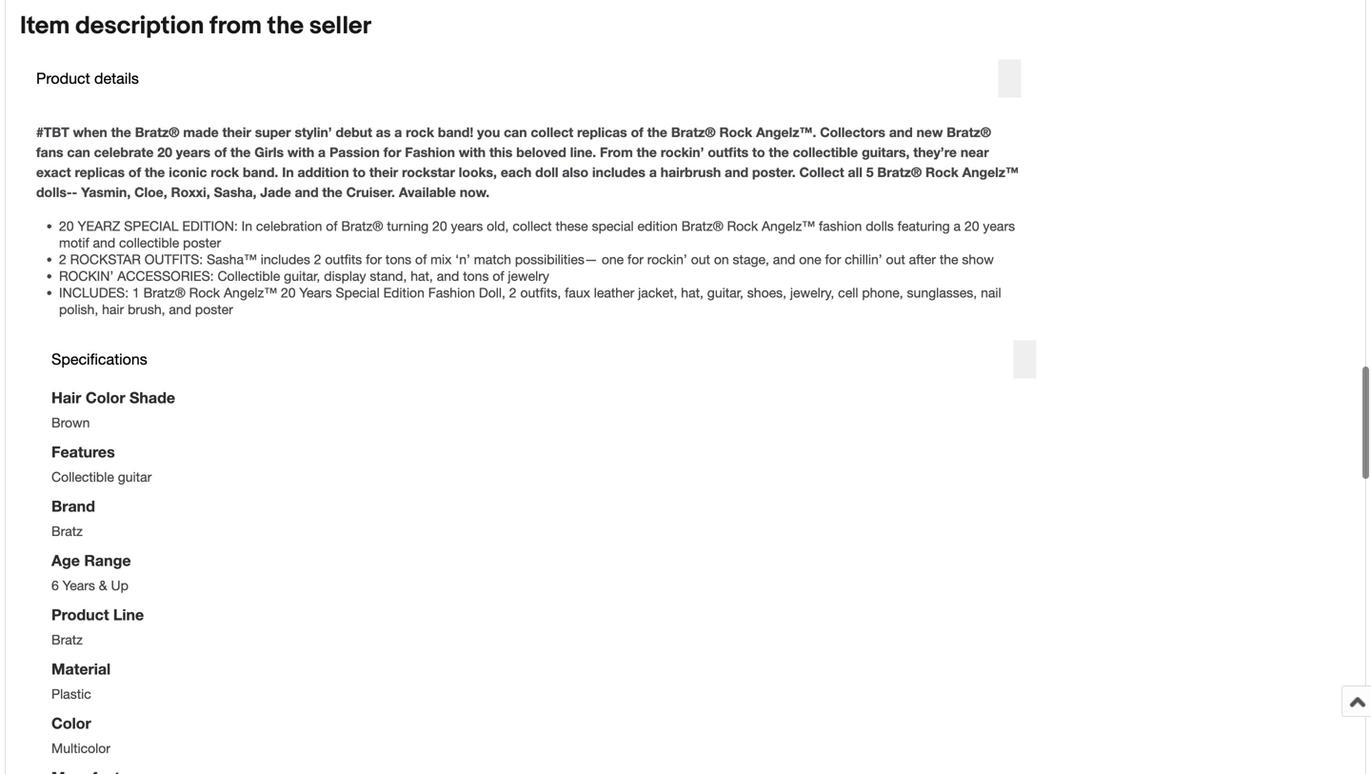 Task type: describe. For each thing, give the bounding box(es) containing it.
the
[[267, 11, 304, 41]]

description
[[75, 11, 204, 41]]

seller
[[309, 11, 371, 41]]



Task type: locate. For each thing, give the bounding box(es) containing it.
from
[[210, 11, 262, 41]]

item description from the seller
[[20, 11, 371, 41]]

item
[[20, 11, 70, 41]]



Task type: vqa. For each thing, say whether or not it's contained in the screenshot.
the
yes



